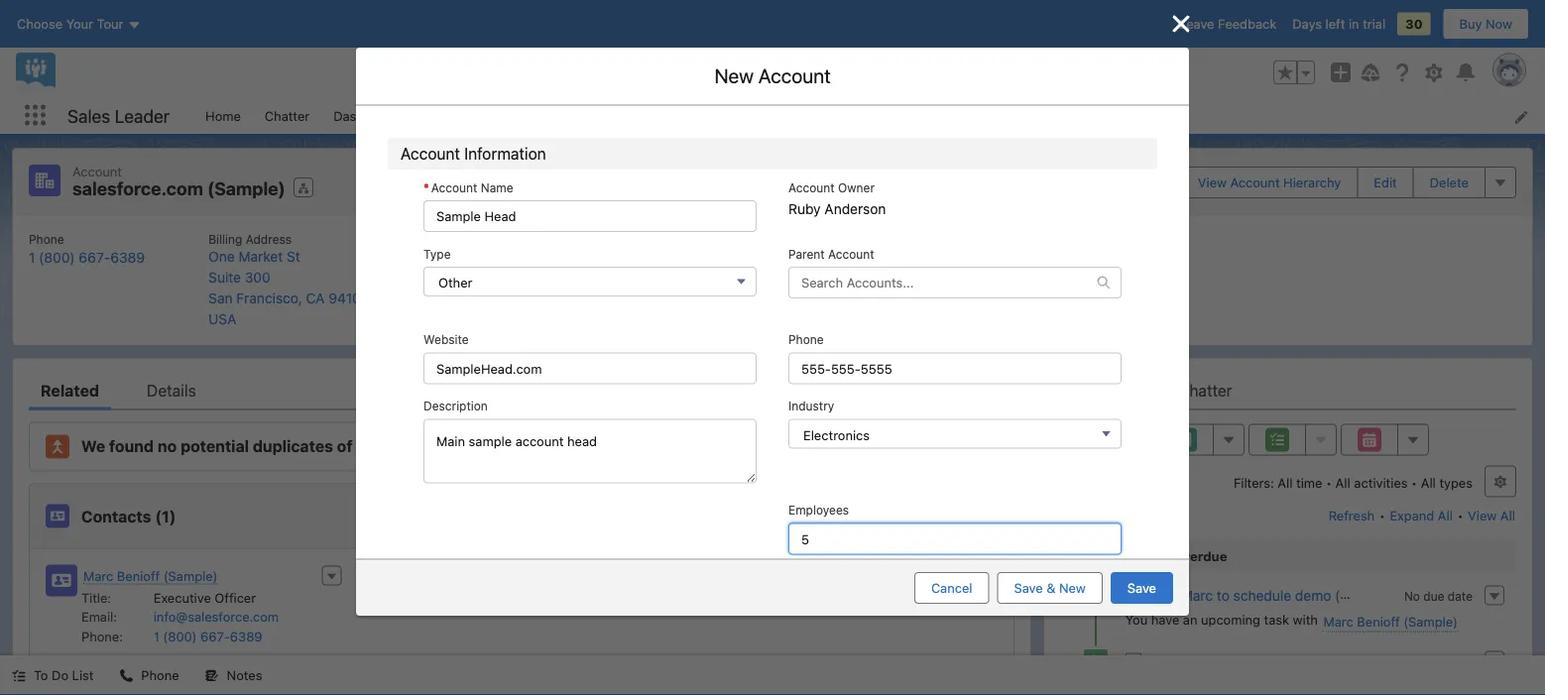 Task type: vqa. For each thing, say whether or not it's contained in the screenshot.
Refresh button
yes



Task type: describe. For each thing, give the bounding box(es) containing it.
have for call
[[1151, 612, 1179, 627]]

duplicates
[[253, 437, 333, 456]]

details
[[147, 381, 196, 400]]

1 horizontal spatial view all link
[[1467, 499, 1516, 531]]

email:
[[81, 609, 117, 624]]

by
[[528, 601, 544, 618]]

parent account
[[788, 247, 874, 261]]

san
[[208, 290, 233, 306]]

save for save
[[1127, 581, 1156, 596]]

amount
[[474, 601, 524, 618]]

anderson inside 'list'
[[728, 250, 790, 267]]

(1)
[[155, 507, 176, 526]]

anderson inside account owner ruby anderson
[[825, 201, 886, 217]]

1 inside related "tab panel"
[[153, 629, 159, 644]]

0 vertical spatial name
[[457, 163, 489, 177]]

marc down demo
[[1323, 614, 1353, 629]]

dashboards
[[333, 108, 406, 123]]

delete
[[1430, 175, 1469, 190]]

http://www.salesforce.com link
[[433, 249, 603, 265]]

refresh
[[1329, 508, 1375, 523]]

a parent account can't be the child of an account it's already a parent of.
[[788, 280, 1140, 312]]

new account
[[714, 64, 831, 87]]

save & new
[[1014, 581, 1086, 596]]

address
[[246, 232, 291, 246]]

discuss partnership opportunities (sample) link
[[1153, 652, 1431, 669]]

salesforce.com (sample)
[[72, 178, 285, 199]]

0 horizontal spatial view all link
[[30, 661, 1013, 695]]

notes
[[227, 668, 262, 683]]

list for home link
[[13, 216, 1532, 346]]

view account hierarchy
[[1198, 175, 1341, 190]]

667- inside phone 1 (800) 667-6389
[[79, 249, 110, 265]]

marc benioff (sample) link for call marc to schedule demo (sample)
[[1323, 612, 1458, 632]]

electronics button
[[788, 419, 1122, 449]]

account name
[[431, 180, 513, 194]]

now
[[1486, 16, 1512, 31]]

an inside a parent account can't be the child of an account it's already a parent of.
[[1003, 280, 1017, 294]]

do
[[52, 668, 68, 683]]

all right expand
[[1438, 508, 1453, 523]]

1 horizontal spatial 1 (800) 667-6389 link
[[153, 629, 262, 644]]

one
[[208, 248, 235, 265]]

sales
[[67, 105, 110, 126]]

time
[[1296, 476, 1322, 490]]

ruby inside account owner ruby anderson
[[788, 201, 821, 217]]

all right the expand all button
[[1500, 508, 1515, 523]]

phone button
[[107, 656, 191, 695]]

all inside related "tab panel"
[[530, 676, 545, 691]]

dashboards link
[[322, 97, 417, 134]]

francisco,
[[236, 290, 302, 306]]

contacts (1)
[[81, 507, 176, 526]]

1 industry from the top
[[788, 391, 834, 405]]

info@salesforce.com
[[153, 609, 279, 624]]

ruby anderson link
[[692, 248, 790, 269]]

call marc to schedule demo (sample)
[[1153, 587, 1393, 604]]

with for schedule
[[1293, 612, 1318, 627]]

you have an upcoming task with marc benioff (sample) for opportunities
[[1125, 678, 1458, 694]]

market
[[238, 248, 283, 265]]

marc benioff (sample)
[[83, 569, 218, 584]]

Description text field
[[423, 419, 757, 483]]

& for overdue
[[1160, 548, 1170, 563]]

0 vertical spatial parent
[[800, 280, 836, 294]]

chatter inside 'list'
[[265, 108, 310, 123]]

upcoming for partnership
[[1201, 678, 1260, 692]]

task image for call
[[1084, 584, 1108, 608]]

• right 'time'
[[1326, 476, 1332, 490]]

• down types in the right bottom of the page
[[1457, 508, 1463, 523]]

Phone text field
[[788, 346, 1147, 377]]

filters: all time • all activities • all types
[[1234, 476, 1473, 490]]

a
[[1133, 280, 1140, 294]]

text default image
[[1097, 276, 1111, 290]]

electronics
[[803, 427, 870, 442]]

* for account name
[[400, 163, 405, 177]]

leave feedback
[[1179, 16, 1277, 31]]

0 vertical spatial type
[[398, 227, 425, 240]]

to do list
[[34, 668, 94, 683]]

executive
[[153, 590, 211, 605]]

marc benioff (sample) link for discuss partnership opportunities (sample)
[[1323, 678, 1458, 695]]

related link
[[41, 370, 99, 410]]

discuss partnership opportunities (sample)
[[1153, 653, 1431, 669]]

ca
[[306, 290, 325, 306]]

=
[[1036, 124, 1044, 139]]

edit salesforce.com (sample)
[[646, 64, 899, 87]]

left
[[1325, 16, 1345, 31]]

no
[[1404, 590, 1420, 604]]

of.
[[828, 298, 842, 312]]

this
[[356, 437, 385, 456]]

list
[[72, 668, 94, 683]]

all up refresh
[[1336, 476, 1351, 490]]

ruby inside ruby anderson link
[[692, 250, 724, 267]]

view account hierarchy button
[[1181, 166, 1358, 198]]

contacts image
[[46, 504, 69, 528]]

text default image for to do list
[[12, 669, 26, 683]]

dashboards list item
[[322, 97, 443, 134]]

upcoming
[[1092, 548, 1157, 563]]

2 employees text field from the top
[[788, 523, 1122, 555]]

0 vertical spatial information
[[1105, 124, 1173, 139]]

(sample) inside related "tab panel"
[[163, 569, 218, 584]]

1 inside phone 1 (800) 667-6389
[[29, 249, 35, 265]]

2 industry from the top
[[788, 399, 834, 413]]

of inside a parent account can't be the child of an account it's already a parent of.
[[988, 280, 1000, 294]]

all left types in the right bottom of the page
[[1421, 476, 1436, 490]]

benioff for call marc to schedule demo (sample)
[[1357, 614, 1400, 629]]

usa
[[208, 311, 236, 327]]

activity
[[1072, 381, 1131, 400]]

0 horizontal spatial salesforce.com
[[72, 178, 203, 199]]

you for call marc to schedule demo (sample)
[[1125, 612, 1148, 627]]

chatter link for home link
[[253, 97, 322, 134]]

Description text field
[[398, 409, 757, 466]]

owner for account owner ruby anderson
[[838, 180, 875, 194]]

home link
[[193, 97, 253, 134]]

you for discuss partnership opportunities (sample)
[[1125, 678, 1148, 692]]

edit button
[[1357, 166, 1414, 198]]

already
[[1089, 280, 1130, 294]]

opportunity amount by stage (sample)
[[394, 601, 646, 618]]

Website url field
[[423, 353, 757, 384]]

home
[[205, 108, 241, 123]]

refresh • expand all • view all
[[1329, 508, 1515, 523]]

save button
[[1111, 572, 1173, 604]]

marc inside related "tab panel"
[[83, 569, 113, 584]]

upcoming for marc
[[1201, 612, 1260, 627]]

* = required information
[[1024, 124, 1173, 139]]

owner for account owner
[[834, 163, 871, 177]]

to
[[34, 668, 48, 683]]

phone inside phone 1 (800) 667-6389
[[29, 232, 64, 246]]

list for leave feedback link
[[193, 97, 1545, 134]]

upcoming & overdue
[[1092, 548, 1227, 563]]

3
[[1465, 655, 1473, 669]]

call marc to schedule demo (sample) link
[[1153, 587, 1393, 604]]

6389 inside related "tab panel"
[[230, 629, 262, 644]]

account owner ruby anderson
[[788, 180, 886, 217]]

buy now
[[1459, 16, 1512, 31]]

employees
[[788, 503, 849, 517]]



Task type: locate. For each thing, give the bounding box(es) containing it.
type
[[398, 227, 425, 240], [423, 247, 451, 261]]

list item
[[540, 97, 622, 134]]

6389 down salesforce.com (sample)
[[110, 249, 145, 265]]

1 vertical spatial 1 (800) 667-6389 link
[[153, 629, 262, 644]]

0 vertical spatial you
[[1125, 612, 1148, 627]]

task image
[[1084, 584, 1108, 608], [1084, 649, 1108, 673]]

* down the dashboards list item
[[400, 163, 405, 177]]

1 horizontal spatial of
[[988, 280, 1000, 294]]

2 horizontal spatial *
[[1024, 124, 1030, 139]]

Website text field
[[398, 346, 757, 377]]

1 vertical spatial chatter
[[1178, 381, 1232, 400]]

(800)
[[39, 249, 75, 265], [163, 629, 197, 644]]

marc benioff (sample) link up executive officer email:
[[83, 567, 218, 586]]

contacts
[[81, 507, 151, 526]]

1 vertical spatial edit
[[1374, 175, 1397, 190]]

1 horizontal spatial chatter
[[1178, 381, 1232, 400]]

• up expand
[[1411, 476, 1417, 490]]

0 vertical spatial &
[[1160, 548, 1170, 563]]

save down upcoming & overdue
[[1127, 581, 1156, 596]]

name up account name
[[457, 163, 489, 177]]

suite
[[208, 269, 241, 286]]

you have an upcoming task with marc benioff (sample) down call marc to schedule demo (sample)
[[1125, 612, 1458, 629]]

0 horizontal spatial chatter link
[[253, 97, 322, 134]]

marc up "title:" at the left bottom of page
[[83, 569, 113, 584]]

0 vertical spatial (800)
[[39, 249, 75, 265]]

None text field
[[423, 200, 757, 232]]

view all
[[498, 676, 545, 691]]

1 vertical spatial chatter link
[[1178, 370, 1232, 410]]

text default image inside phone button
[[119, 669, 133, 683]]

refresh button
[[1328, 499, 1376, 531]]

benioff down opportunities at right bottom
[[1357, 679, 1400, 694]]

view inside related "tab panel"
[[498, 676, 527, 691]]

667- inside related "tab panel"
[[200, 629, 230, 644]]

667-
[[79, 249, 110, 265], [200, 629, 230, 644]]

1 vertical spatial information
[[464, 144, 546, 163]]

1 horizontal spatial information
[[1105, 124, 1173, 139]]

anderson
[[825, 201, 886, 217], [728, 250, 790, 267]]

0 horizontal spatial chatter
[[265, 108, 310, 123]]

1 vertical spatial you
[[1125, 678, 1148, 692]]

1 upcoming from the top
[[1201, 612, 1260, 627]]

potential
[[181, 437, 249, 456]]

0 vertical spatial view all link
[[1467, 499, 1516, 531]]

0 vertical spatial anderson
[[825, 201, 886, 217]]

1 task from the top
[[1264, 612, 1289, 627]]

1 vertical spatial task
[[1264, 678, 1289, 692]]

1 text default image from the left
[[12, 669, 26, 683]]

an down discuss
[[1183, 678, 1198, 692]]

*
[[1024, 124, 1030, 139], [400, 163, 405, 177], [423, 180, 429, 194]]

1 vertical spatial 6389
[[230, 629, 262, 644]]

& left save button
[[1046, 581, 1056, 596]]

text default image inside to do list button
[[12, 669, 26, 683]]

2 have from the top
[[1151, 678, 1179, 692]]

tab list
[[29, 370, 1014, 410], [1060, 370, 1516, 410]]

task down call marc to schedule demo (sample)
[[1264, 612, 1289, 627]]

• left expand
[[1379, 508, 1385, 523]]

1 vertical spatial parent
[[788, 298, 825, 312]]

0 vertical spatial chatter link
[[253, 97, 322, 134]]

details link
[[147, 370, 196, 410]]

upcoming & overdue button
[[1061, 540, 1515, 572]]

0 horizontal spatial &
[[1046, 581, 1056, 596]]

None text field
[[398, 181, 757, 213]]

phone inside button
[[141, 668, 179, 683]]

task image left save button
[[1084, 584, 1108, 608]]

2 tab list from the left
[[1060, 370, 1516, 410]]

salesforce.com
[[684, 64, 816, 87], [72, 178, 203, 199]]

edit for edit salesforce.com (sample)
[[646, 64, 679, 87]]

new inside related "tab panel"
[[954, 509, 981, 524]]

all down by
[[530, 676, 545, 691]]

employees text field up cancel
[[788, 502, 1147, 534]]

0 horizontal spatial *
[[400, 163, 405, 177]]

0 vertical spatial have
[[1151, 612, 1179, 627]]

1 horizontal spatial save
[[1127, 581, 1156, 596]]

2 vertical spatial an
[[1183, 678, 1198, 692]]

can't
[[888, 280, 916, 294]]

* down * account name
[[423, 180, 429, 194]]

view inside 'button'
[[1198, 175, 1227, 190]]

type up 'other'
[[423, 247, 451, 261]]

2 horizontal spatial new
[[1059, 581, 1086, 596]]

2 horizontal spatial text default image
[[205, 669, 219, 683]]

0 vertical spatial salesforce.com
[[684, 64, 816, 87]]

2 with from the top
[[1293, 678, 1318, 692]]

0 vertical spatial marc benioff (sample) link
[[83, 567, 218, 586]]

2 vertical spatial *
[[423, 180, 429, 194]]

benioff inside related "tab panel"
[[117, 569, 160, 584]]

account inside account owner ruby anderson
[[788, 180, 835, 194]]

trial
[[1363, 16, 1386, 31]]

1 horizontal spatial chatter link
[[1178, 370, 1232, 410]]

0 vertical spatial 1 (800) 667-6389 link
[[29, 249, 145, 265]]

due
[[1423, 590, 1444, 604]]

opportunity
[[394, 601, 471, 618]]

new for new
[[954, 509, 981, 524]]

new for new account
[[714, 64, 754, 87]]

2 task from the top
[[1264, 678, 1289, 692]]

0 vertical spatial upcoming
[[1201, 612, 1260, 627]]

we found no potential duplicates of this account.
[[81, 437, 458, 456]]

sep
[[1439, 655, 1462, 669]]

activities
[[1354, 476, 1408, 490]]

type down * account name
[[398, 227, 425, 240]]

task image for discuss
[[1084, 649, 1108, 673]]

text default image left notes
[[205, 669, 219, 683]]

1 horizontal spatial (800)
[[163, 629, 197, 644]]

Parent Account text field
[[789, 268, 1097, 298]]

to do list button
[[0, 656, 106, 695]]

text default image for notes
[[205, 669, 219, 683]]

2 you have an upcoming task with marc benioff (sample) from the top
[[1125, 678, 1458, 694]]

2 save from the left
[[1127, 581, 1156, 596]]

view all link down opportunity amount by stage (sample)
[[30, 661, 1013, 695]]

search... button
[[543, 57, 940, 88]]

delete button
[[1413, 166, 1486, 198]]

types
[[1439, 476, 1473, 490]]

1 vertical spatial name
[[481, 180, 513, 194]]

benioff up executive officer email:
[[117, 569, 160, 584]]

0 vertical spatial 1
[[29, 249, 35, 265]]

1 vertical spatial marc benioff (sample) link
[[1323, 612, 1458, 632]]

parent down a
[[788, 298, 825, 312]]

0 vertical spatial an
[[1003, 280, 1017, 294]]

expand all button
[[1389, 499, 1454, 531]]

view for view account hierarchy
[[1198, 175, 1227, 190]]

2 vertical spatial benioff
[[1357, 679, 1400, 694]]

1 vertical spatial (800)
[[163, 629, 197, 644]]

0 horizontal spatial edit
[[646, 64, 679, 87]]

1 horizontal spatial *
[[423, 180, 429, 194]]

1 horizontal spatial edit
[[1374, 175, 1397, 190]]

parent up of.
[[800, 280, 836, 294]]

& left the overdue
[[1160, 548, 1170, 563]]

found
[[109, 437, 154, 456]]

tab list containing related
[[29, 370, 1014, 410]]

search...
[[582, 65, 635, 80]]

account information
[[401, 144, 546, 163]]

name down account information
[[481, 180, 513, 194]]

1 horizontal spatial view
[[1198, 175, 1227, 190]]

billing
[[208, 232, 242, 246]]

1 horizontal spatial ruby
[[788, 201, 821, 217]]

2 upcoming from the top
[[1201, 678, 1260, 692]]

0 horizontal spatial 1 (800) 667-6389 link
[[29, 249, 145, 265]]

0 vertical spatial *
[[1024, 124, 1030, 139]]

(sample)
[[820, 64, 899, 87], [207, 178, 285, 199], [163, 569, 218, 584], [1335, 587, 1393, 604], [588, 601, 646, 618], [1404, 614, 1458, 629], [1373, 653, 1431, 669], [1404, 679, 1458, 694]]

1 vertical spatial you have an upcoming task with marc benioff (sample)
[[1125, 678, 1458, 694]]

1 you from the top
[[1125, 612, 1148, 627]]

anderson up a
[[728, 250, 790, 267]]

1 horizontal spatial account
[[1020, 280, 1065, 294]]

account inside 'button'
[[1230, 175, 1280, 190]]

0 horizontal spatial 1
[[29, 249, 35, 265]]

account up of.
[[839, 280, 885, 294]]

marc benioff (sample) link down "sep"
[[1323, 678, 1458, 695]]

billing address one market st suite 300 san francisco, ca 94105 usa
[[208, 232, 369, 327]]

with down "discuss partnership opportunities (sample)" at the bottom right of page
[[1293, 678, 1318, 692]]

text default image left "to"
[[12, 669, 26, 683]]

1 with from the top
[[1293, 612, 1318, 627]]

view
[[1198, 175, 1227, 190], [1468, 508, 1497, 523], [498, 676, 527, 691]]

of right 'child'
[[988, 280, 1000, 294]]

save inside button
[[1014, 581, 1043, 596]]

0 vertical spatial of
[[988, 280, 1000, 294]]

you have an upcoming task with marc benioff (sample) for to
[[1125, 612, 1458, 629]]

leave feedback link
[[1179, 16, 1277, 31]]

1 account from the left
[[839, 280, 885, 294]]

* left =
[[1024, 124, 1030, 139]]

an for call
[[1183, 612, 1198, 627]]

call
[[1153, 587, 1177, 604]]

employees text field up cancel button
[[788, 523, 1122, 555]]

6389 inside phone 1 (800) 667-6389
[[110, 249, 145, 265]]

& inside dropdown button
[[1160, 548, 1170, 563]]

1 vertical spatial upcoming
[[1201, 678, 1260, 692]]

view all link down types in the right bottom of the page
[[1467, 499, 1516, 531]]

owner
[[834, 163, 871, 177], [838, 180, 875, 194]]

6389 down info@salesforce.com
[[230, 629, 262, 644]]

task down "discuss partnership opportunities (sample)" at the bottom right of page
[[1264, 678, 1289, 692]]

1 horizontal spatial new
[[954, 509, 981, 524]]

2 you from the top
[[1125, 678, 1148, 692]]

1 horizontal spatial 1
[[153, 629, 159, 644]]

new button
[[937, 500, 997, 532]]

1 tab list from the left
[[29, 370, 1014, 410]]

1 horizontal spatial 667-
[[200, 629, 230, 644]]

2 text default image from the left
[[119, 669, 133, 683]]

0 vertical spatial new
[[714, 64, 754, 87]]

0 vertical spatial task
[[1264, 612, 1289, 627]]

1 vertical spatial have
[[1151, 678, 1179, 692]]

benioff for discuss partnership opportunities (sample)
[[1357, 679, 1400, 694]]

(800) inside phone 1 (800) 667-6389
[[39, 249, 75, 265]]

& inside button
[[1046, 581, 1056, 596]]

info@salesforce.com link
[[153, 609, 279, 624]]

1 vertical spatial 1
[[153, 629, 159, 644]]

chatter inside tab list
[[1178, 381, 1232, 400]]

0 vertical spatial task image
[[1084, 584, 1108, 608]]

task for to
[[1264, 612, 1289, 627]]

1 vertical spatial type
[[423, 247, 451, 261]]

Phone telephone field
[[788, 353, 1122, 384]]

marc benioff (sample) link down no
[[1323, 612, 1458, 632]]

list containing home
[[193, 97, 1545, 134]]

1 vertical spatial of
[[337, 437, 353, 456]]

st
[[287, 248, 300, 265]]

of left the this
[[337, 437, 353, 456]]

upcoming down to
[[1201, 612, 1260, 627]]

300
[[245, 269, 270, 286]]

1 you have an upcoming task with marc benioff (sample) from the top
[[1125, 612, 1458, 629]]

0 horizontal spatial account
[[839, 280, 885, 294]]

upcoming down partnership
[[1201, 678, 1260, 692]]

1 vertical spatial *
[[400, 163, 405, 177]]

0 horizontal spatial 667-
[[79, 249, 110, 265]]

an for discuss
[[1183, 678, 1198, 692]]

notes button
[[193, 656, 274, 695]]

ruby left parent
[[692, 250, 724, 267]]

6389
[[110, 249, 145, 265], [230, 629, 262, 644]]

with for (sample)
[[1293, 678, 1318, 692]]

& for new
[[1046, 581, 1056, 596]]

1 vertical spatial list
[[13, 216, 1532, 346]]

the
[[937, 280, 955, 294]]

view all link
[[1467, 499, 1516, 531], [30, 661, 1013, 695]]

2 vertical spatial view
[[498, 676, 527, 691]]

2 horizontal spatial view
[[1468, 508, 1497, 523]]

phone:
[[81, 629, 123, 644]]

all
[[1278, 476, 1293, 490], [1336, 476, 1351, 490], [1421, 476, 1436, 490], [1438, 508, 1453, 523], [1500, 508, 1515, 523], [530, 676, 545, 691]]

days left in trial
[[1292, 16, 1386, 31]]

1 horizontal spatial anderson
[[825, 201, 886, 217]]

phone
[[29, 232, 64, 246], [788, 328, 824, 342], [788, 333, 824, 347], [141, 668, 179, 683]]

0 horizontal spatial of
[[337, 437, 353, 456]]

benioff up opportunities at right bottom
[[1357, 614, 1400, 629]]

parent
[[800, 280, 836, 294], [788, 298, 825, 312]]

text default image for phone
[[119, 669, 133, 683]]

list
[[193, 97, 1545, 134], [13, 216, 1532, 346]]

edit for edit
[[1374, 175, 1397, 190]]

industry
[[788, 391, 834, 405], [788, 399, 834, 413]]

expand
[[1390, 508, 1434, 523]]

information up account name
[[464, 144, 546, 163]]

0 horizontal spatial ruby
[[692, 250, 724, 267]]

account left 'it's'
[[1020, 280, 1065, 294]]

executive officer email:
[[81, 590, 256, 624]]

opportunities
[[1284, 653, 1369, 669]]

view for view all
[[498, 676, 527, 691]]

feedback
[[1218, 16, 1277, 31]]

1 vertical spatial with
[[1293, 678, 1318, 692]]

info@salesforce.com phone:
[[81, 609, 279, 644]]

1 horizontal spatial tab list
[[1060, 370, 1516, 410]]

with down demo
[[1293, 612, 1318, 627]]

Employees text field
[[788, 502, 1147, 534], [788, 523, 1122, 555]]

edit left 'delete' at the top right of the page
[[1374, 175, 1397, 190]]

anderson down the account owner
[[825, 201, 886, 217]]

2 vertical spatial new
[[1059, 581, 1086, 596]]

save for save & new
[[1014, 581, 1043, 596]]

text default image right list on the left bottom
[[119, 669, 133, 683]]

to
[[1217, 587, 1230, 604]]

account.
[[389, 437, 458, 456]]

0 horizontal spatial new
[[714, 64, 754, 87]]

chatter
[[265, 108, 310, 123], [1178, 381, 1232, 400]]

0 vertical spatial owner
[[834, 163, 871, 177]]

3 text default image from the left
[[205, 669, 219, 683]]

an up discuss
[[1183, 612, 1198, 627]]

chatter link for activity link
[[1178, 370, 1232, 410]]

information right required
[[1105, 124, 1173, 139]]

0 vertical spatial ruby
[[788, 201, 821, 217]]

parent
[[788, 247, 825, 261]]

* account name
[[400, 163, 489, 177]]

all left 'time'
[[1278, 476, 1293, 490]]

2 account from the left
[[1020, 280, 1065, 294]]

1 horizontal spatial 6389
[[230, 629, 262, 644]]

(800) inside related "tab panel"
[[163, 629, 197, 644]]

sep 3
[[1439, 655, 1473, 669]]

no
[[158, 437, 177, 456]]

1 vertical spatial benioff
[[1357, 614, 1400, 629]]

1 horizontal spatial &
[[1160, 548, 1170, 563]]

inverse image
[[1169, 12, 1193, 36], [1169, 12, 1193, 36]]

0 horizontal spatial view
[[498, 676, 527, 691]]

text default image
[[12, 669, 26, 683], [119, 669, 133, 683], [205, 669, 219, 683]]

2 task image from the top
[[1084, 649, 1108, 673]]

cancel button
[[914, 572, 989, 604]]

edit inside button
[[1374, 175, 1397, 190]]

0 vertical spatial view
[[1198, 175, 1227, 190]]

tab list up description text box on the left of the page
[[29, 370, 1014, 410]]

owner inside account owner ruby anderson
[[838, 180, 875, 194]]

1 vertical spatial view
[[1468, 508, 1497, 523]]

have down discuss
[[1151, 678, 1179, 692]]

you have an upcoming task with marc benioff (sample) down "discuss partnership opportunities (sample)" at the bottom right of page
[[1125, 678, 1458, 694]]

* for = required information
[[1024, 124, 1030, 139]]

94105
[[329, 290, 369, 306]]

0 horizontal spatial anderson
[[728, 250, 790, 267]]

1 task image from the top
[[1084, 584, 1108, 608]]

edit right search... on the left of the page
[[646, 64, 679, 87]]

leader
[[115, 105, 170, 126]]

1 vertical spatial ruby
[[692, 250, 724, 267]]

save inside button
[[1127, 581, 1156, 596]]

0 vertical spatial 6389
[[110, 249, 145, 265]]

http://www.salesforce.com
[[433, 249, 603, 265]]

information
[[1105, 124, 1173, 139], [464, 144, 546, 163]]

0 vertical spatial 667-
[[79, 249, 110, 265]]

task for opportunities
[[1264, 678, 1289, 692]]

owner down the account owner
[[838, 180, 875, 194]]

list containing one market st
[[13, 216, 1532, 346]]

2 vertical spatial marc benioff (sample) link
[[1323, 678, 1458, 695]]

task image left discuss
[[1084, 649, 1108, 673]]

have for discuss
[[1151, 678, 1179, 692]]

group
[[1273, 60, 1315, 84]]

have down the call
[[1151, 612, 1179, 627]]

officer
[[215, 590, 256, 605]]

1 save from the left
[[1014, 581, 1043, 596]]

1 have from the top
[[1151, 612, 1179, 627]]

related tab panel
[[29, 410, 1014, 695]]

marc left to
[[1181, 587, 1213, 604]]

tab list up 'time'
[[1060, 370, 1516, 410]]

of inside related "tab panel"
[[337, 437, 353, 456]]

name
[[457, 163, 489, 177], [481, 180, 513, 194]]

0 vertical spatial with
[[1293, 612, 1318, 627]]

in
[[1349, 16, 1359, 31]]

1 employees text field from the top
[[788, 502, 1147, 534]]

tab list containing activity
[[1060, 370, 1516, 410]]

1 vertical spatial task image
[[1084, 649, 1108, 673]]

text default image inside notes button
[[205, 669, 219, 683]]

0 horizontal spatial information
[[464, 144, 546, 163]]

phone 1 (800) 667-6389
[[29, 232, 145, 265]]

0 vertical spatial edit
[[646, 64, 679, 87]]

demo
[[1295, 587, 1331, 604]]

partnership
[[1207, 653, 1280, 669]]

have
[[1151, 612, 1179, 627], [1151, 678, 1179, 692]]

overdue
[[1173, 548, 1227, 563]]

marc down opportunities at right bottom
[[1323, 679, 1353, 694]]

save right cancel
[[1014, 581, 1043, 596]]

stage
[[547, 601, 585, 618]]

discuss
[[1153, 653, 1203, 669]]

ruby up parent
[[788, 201, 821, 217]]

an right 'child'
[[1003, 280, 1017, 294]]

owner up account owner ruby anderson
[[834, 163, 871, 177]]



